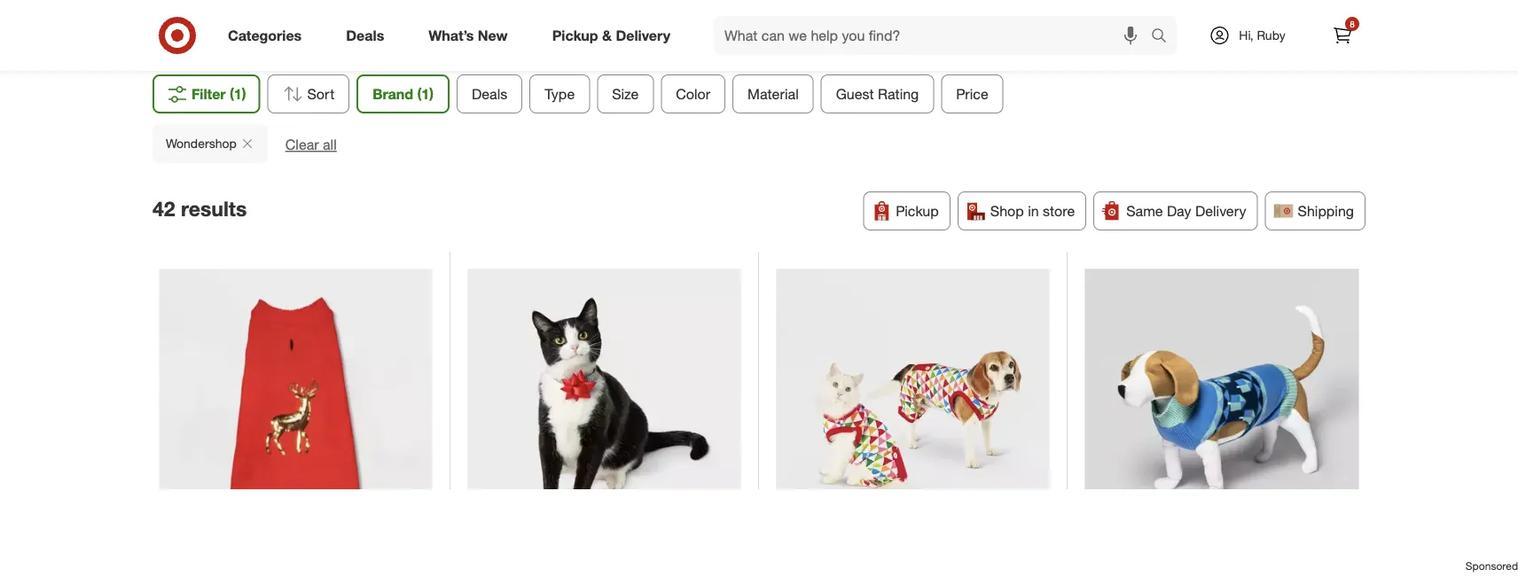 Task type: describe. For each thing, give the bounding box(es) containing it.
per
[[1038, 4, 1056, 20]]

42 results
[[153, 197, 247, 221]]

your shipt shopper will leave your order right at your doorstep. start your membership at checkout, or pay $9.99 per delivery.
[[809, 0, 1214, 20]]

1 horizontal spatial at
[[1061, 0, 1072, 2]]

same day delivery
[[1127, 202, 1247, 220]]

shop in store button
[[958, 192, 1087, 231]]

type button
[[530, 74, 590, 114]]

results
[[181, 197, 247, 221]]

sort
[[307, 85, 335, 102]]

brand (1)
[[373, 85, 434, 102]]

shipping button
[[1266, 192, 1366, 231]]

same
[[1127, 202, 1164, 220]]

wondershop
[[166, 136, 237, 151]]

color
[[676, 85, 711, 102]]

guest
[[836, 85, 874, 102]]

color button
[[661, 74, 726, 114]]

or
[[966, 4, 977, 20]]

sponsored
[[1466, 560, 1519, 573]]

ruby
[[1258, 28, 1286, 43]]

filter (1)
[[192, 85, 246, 102]]

doorstep.
[[1103, 0, 1156, 2]]

categories
[[228, 27, 302, 44]]

(1) for brand (1)
[[417, 85, 434, 102]]

deals for deals button
[[472, 85, 508, 102]]

(1) for filter (1)
[[230, 85, 246, 102]]

clear all button
[[285, 135, 337, 155]]

your down doorstep.
[[1141, 4, 1167, 20]]

in
[[1028, 202, 1039, 220]]

delivery.
[[1060, 4, 1105, 20]]

1 vertical spatial start
[[1108, 4, 1138, 20]]

will
[[919, 0, 937, 2]]

clear
[[285, 136, 319, 153]]

material button
[[733, 74, 814, 114]]

order inside your shipt shopper will leave your order right at your doorstep. start your membership at checkout, or pay $9.99 per delivery.
[[1000, 0, 1030, 2]]

What can we help you find? suggestions appear below search field
[[714, 16, 1156, 55]]

what's new
[[429, 27, 508, 44]]

what's
[[429, 27, 474, 44]]

guest rating button
[[821, 74, 934, 114]]

store
[[1043, 202, 1075, 220]]

pay
[[980, 4, 1000, 20]]

what's new link
[[414, 16, 530, 55]]

filter
[[192, 85, 226, 102]]

8 link
[[1324, 16, 1363, 55]]

hi, ruby
[[1240, 28, 1286, 43]]

membership
[[820, 4, 890, 20]]

shopper
[[869, 0, 916, 2]]

$9.99
[[1004, 4, 1034, 20]]

sort button
[[267, 74, 350, 114]]

categories link
[[213, 16, 324, 55]]

1 horizontal spatial order
[[1171, 4, 1202, 20]]

all
[[323, 136, 337, 153]]

shipping
[[1298, 202, 1355, 220]]

hi,
[[1240, 28, 1254, 43]]

start your order
[[1108, 4, 1202, 20]]



Task type: vqa. For each thing, say whether or not it's contained in the screenshot.
Start to the bottom
yes



Task type: locate. For each thing, give the bounding box(es) containing it.
deals
[[346, 27, 384, 44], [472, 85, 508, 102]]

checkout,
[[908, 4, 962, 20]]

(1) inside filter (1) button
[[230, 85, 246, 102]]

42
[[153, 197, 175, 221]]

0 vertical spatial pickup
[[552, 27, 598, 44]]

shop
[[991, 202, 1024, 220]]

start up start your order
[[1159, 0, 1186, 2]]

material
[[748, 85, 799, 102]]

pickup & delivery
[[552, 27, 671, 44]]

at
[[1061, 0, 1072, 2], [894, 4, 904, 20]]

deals for deals "link"
[[346, 27, 384, 44]]

0 horizontal spatial order
[[1000, 0, 1030, 2]]

pickup button
[[864, 192, 951, 231]]

start inside your shipt shopper will leave your order right at your doorstep. start your membership at checkout, or pay $9.99 per delivery.
[[1159, 0, 1186, 2]]

2 (1) from the left
[[417, 85, 434, 102]]

(1)
[[230, 85, 246, 102], [417, 85, 434, 102]]

deals inside button
[[472, 85, 508, 102]]

0 horizontal spatial start
[[1108, 4, 1138, 20]]

filter (1) button
[[153, 74, 260, 114]]

delivery for same day delivery
[[1196, 202, 1247, 220]]

brand
[[373, 85, 414, 102]]

start down doorstep.
[[1108, 4, 1138, 20]]

search button
[[1144, 16, 1186, 59]]

your up delivery. at top
[[1076, 0, 1100, 2]]

pickup & delivery link
[[537, 16, 693, 55]]

0 vertical spatial order
[[1000, 0, 1030, 2]]

delivery
[[616, 27, 671, 44], [1196, 202, 1247, 220]]

shop in store
[[991, 202, 1075, 220]]

1 vertical spatial at
[[894, 4, 904, 20]]

shipt
[[837, 0, 866, 2]]

at up delivery. at top
[[1061, 0, 1072, 2]]

1 vertical spatial pickup
[[896, 202, 939, 220]]

deals inside "link"
[[346, 27, 384, 44]]

delivery for pickup & delivery
[[616, 27, 671, 44]]

1 horizontal spatial pickup
[[896, 202, 939, 220]]

0 vertical spatial at
[[1061, 0, 1072, 2]]

your
[[972, 0, 997, 2], [1076, 0, 1100, 2], [1190, 0, 1214, 2], [1141, 4, 1167, 20]]

guest rating
[[836, 85, 919, 102]]

your up start your order
[[1190, 0, 1214, 2]]

day
[[1168, 202, 1192, 220]]

type
[[545, 85, 575, 102]]

your
[[809, 0, 834, 2]]

size
[[612, 85, 639, 102]]

same day delivery button
[[1094, 192, 1259, 231]]

(1) right brand
[[417, 85, 434, 102]]

advertisement region
[[0, 458, 1519, 559]]

at down the shopper
[[894, 4, 904, 20]]

order up $9.99
[[1000, 0, 1030, 2]]

gingerbread playhouse red gold sequin reindeer cat and dog sweater - wondershop™ image
[[159, 269, 433, 542], [159, 269, 433, 542]]

price
[[957, 85, 989, 102]]

deals up brand
[[346, 27, 384, 44]]

deals link
[[331, 16, 407, 55]]

0 vertical spatial start
[[1159, 0, 1186, 2]]

right
[[1033, 0, 1058, 2]]

0 horizontal spatial pickup
[[552, 27, 598, 44]]

1 vertical spatial delivery
[[1196, 202, 1247, 220]]

colorful triangle print dog and cat pajamas - wondershop™ image
[[777, 269, 1050, 542], [777, 269, 1050, 542]]

pickup for pickup
[[896, 202, 939, 220]]

1 (1) from the left
[[230, 85, 246, 102]]

new
[[478, 27, 508, 44]]

deals down new
[[472, 85, 508, 102]]

0 vertical spatial deals
[[346, 27, 384, 44]]

1 horizontal spatial deals
[[472, 85, 508, 102]]

0 horizontal spatial deals
[[346, 27, 384, 44]]

gingerbread playhouse cat collar slide bow - wondershop™ image
[[468, 269, 741, 542], [468, 269, 741, 542]]

pickup inside 'button'
[[896, 202, 939, 220]]

1 horizontal spatial delivery
[[1196, 202, 1247, 220]]

1 vertical spatial order
[[1171, 4, 1202, 20]]

wondershop button
[[153, 124, 268, 163]]

hanukkah dog sweater - blue - wondershop™ image
[[1085, 269, 1360, 543], [1085, 269, 1360, 543]]

1 vertical spatial deals
[[472, 85, 508, 102]]

0 horizontal spatial delivery
[[616, 27, 671, 44]]

start
[[1159, 0, 1186, 2], [1108, 4, 1138, 20]]

price button
[[942, 74, 1004, 114]]

pickup
[[552, 27, 598, 44], [896, 202, 939, 220]]

8
[[1350, 18, 1355, 29]]

1 horizontal spatial (1)
[[417, 85, 434, 102]]

delivery right day
[[1196, 202, 1247, 220]]

order
[[1000, 0, 1030, 2], [1171, 4, 1202, 20]]

0 horizontal spatial at
[[894, 4, 904, 20]]

delivery inside button
[[1196, 202, 1247, 220]]

delivery right &
[[616, 27, 671, 44]]

size button
[[597, 74, 654, 114]]

deals button
[[457, 74, 523, 114]]

order up the search
[[1171, 4, 1202, 20]]

search
[[1144, 28, 1186, 46]]

&
[[602, 27, 612, 44]]

clear all
[[285, 136, 337, 153]]

1 horizontal spatial start
[[1159, 0, 1186, 2]]

(1) right "filter"
[[230, 85, 246, 102]]

your up pay
[[972, 0, 997, 2]]

rating
[[878, 85, 919, 102]]

0 vertical spatial delivery
[[616, 27, 671, 44]]

leave
[[940, 0, 969, 2]]

pickup for pickup & delivery
[[552, 27, 598, 44]]

0 horizontal spatial (1)
[[230, 85, 246, 102]]



